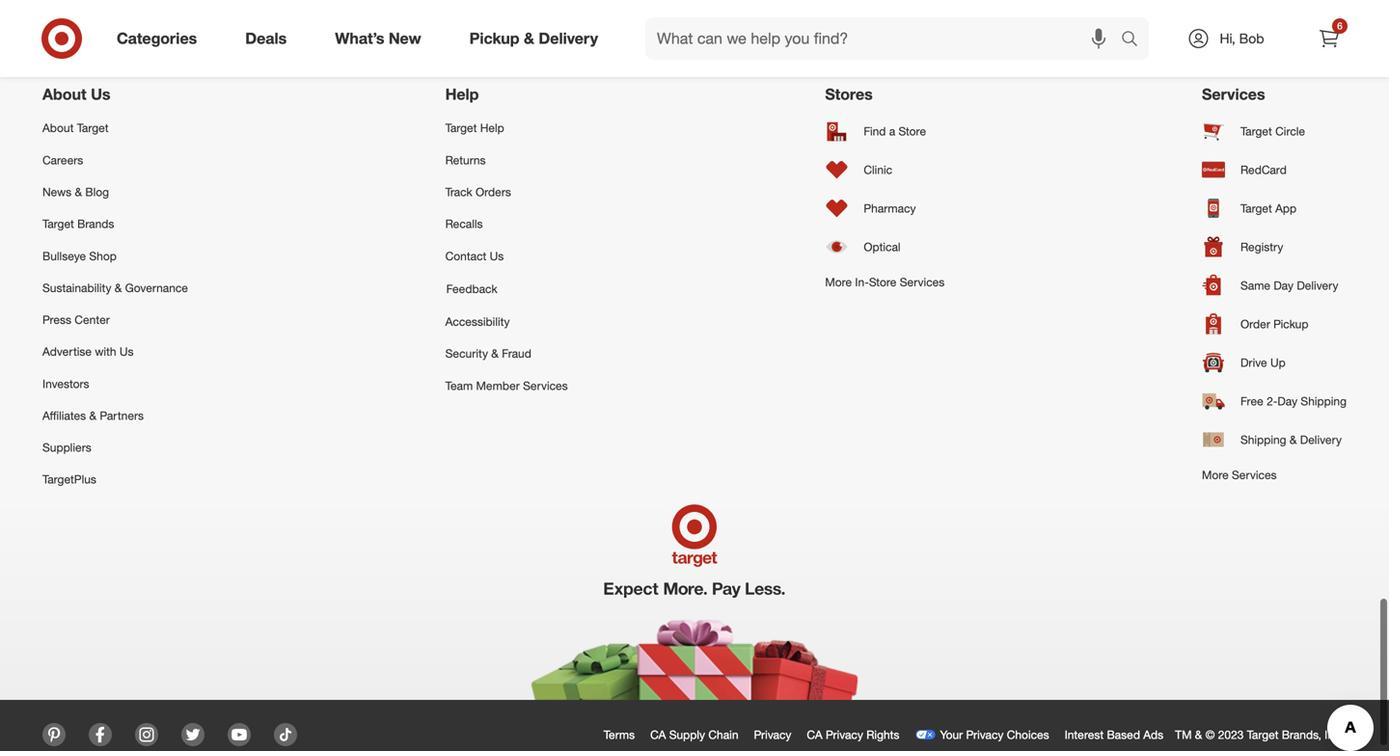 Task type: locate. For each thing, give the bounding box(es) containing it.
drive
[[1240, 356, 1267, 370]]

pickup right new
[[469, 29, 519, 48]]

store inside "link"
[[899, 124, 926, 139]]

redcard
[[1240, 163, 1287, 177]]

shipping up shipping & delivery
[[1301, 394, 1347, 409]]

delivery up order pickup
[[1297, 278, 1338, 293]]

store right a
[[899, 124, 926, 139]]

0 vertical spatial more
[[825, 275, 852, 290]]

0 vertical spatial pickup
[[469, 29, 519, 48]]

about up careers at the top of page
[[42, 121, 74, 135]]

1 vertical spatial shipping
[[1240, 433, 1286, 447]]

0 vertical spatial about
[[42, 85, 86, 104]]

day right same
[[1274, 278, 1294, 293]]

shipping up more services link
[[1240, 433, 1286, 447]]

delivery left pricing,
[[539, 29, 598, 48]]

& down bullseye shop link
[[115, 281, 122, 295]]

day right 'free'
[[1278, 394, 1297, 409]]

what's
[[335, 29, 384, 48]]

app
[[1275, 201, 1297, 216]]

1 horizontal spatial more
[[1202, 468, 1229, 482]]

& inside "link"
[[491, 346, 499, 361]]

1 horizontal spatial ca
[[807, 728, 822, 742]]

deals link
[[229, 17, 311, 60]]

0 vertical spatial shipping
[[1301, 394, 1347, 409]]

and left at
[[893, 15, 913, 30]]

1 vertical spatial pickup
[[1273, 317, 1308, 331]]

target app link
[[1202, 189, 1347, 228]]

delivery
[[539, 29, 598, 48], [1297, 278, 1338, 293], [1300, 433, 1342, 447]]

contact
[[445, 249, 486, 263]]

press center link
[[42, 304, 188, 336]]

1 about from the top
[[42, 85, 86, 104]]

more for more in-store services
[[825, 275, 852, 290]]

order
[[1240, 317, 1270, 331]]

partners
[[100, 408, 144, 423]]

0 horizontal spatial store
[[869, 275, 896, 290]]

privacy inside privacy link
[[754, 728, 791, 742]]

restrictions apply. pricing, promotions and availability may vary by location and at target.com link
[[404, 13, 985, 31]]

team member services link
[[445, 370, 568, 402]]

& left fraud
[[491, 346, 499, 361]]

target help link
[[445, 112, 568, 144]]

0 horizontal spatial more
[[825, 275, 852, 290]]

bullseye shop link
[[42, 240, 188, 272]]

0 horizontal spatial ca
[[650, 728, 666, 742]]

store down optical link
[[869, 275, 896, 290]]

advertise
[[42, 345, 92, 359]]

delivery down free 2-day shipping
[[1300, 433, 1342, 447]]

privacy left rights in the right of the page
[[826, 728, 863, 742]]

us
[[91, 85, 110, 104], [490, 249, 504, 263], [119, 345, 134, 359]]

recalls
[[445, 217, 483, 231]]

services down optical link
[[900, 275, 945, 290]]

ca right privacy link
[[807, 728, 822, 742]]

sustainability & governance link
[[42, 272, 188, 304]]

with
[[95, 345, 116, 359]]

target
[[77, 121, 109, 135], [445, 121, 477, 135], [1240, 124, 1272, 139], [1240, 201, 1272, 216], [42, 217, 74, 231], [1247, 728, 1279, 742]]

restrictions
[[503, 15, 565, 30]]

may
[[783, 15, 805, 30]]

2 about from the top
[[42, 121, 74, 135]]

store for a
[[899, 124, 926, 139]]

1 horizontal spatial and
[[893, 15, 913, 30]]

2 horizontal spatial privacy
[[966, 728, 1004, 742]]

& for sustainability
[[115, 281, 122, 295]]

categories link
[[100, 17, 221, 60]]

2023
[[1218, 728, 1244, 742]]

0 horizontal spatial and
[[704, 15, 724, 30]]

privacy right the your
[[966, 728, 1004, 742]]

free 2-day shipping link
[[1202, 382, 1347, 421]]

1 vertical spatial about
[[42, 121, 74, 135]]

& left ©
[[1195, 728, 1202, 742]]

0 horizontal spatial us
[[91, 85, 110, 104]]

terms
[[604, 728, 635, 742]]

0 vertical spatial delivery
[[539, 29, 598, 48]]

us for contact us
[[490, 249, 504, 263]]

and
[[704, 15, 724, 30], [893, 15, 913, 30]]

& for news
[[75, 185, 82, 199]]

0 vertical spatial us
[[91, 85, 110, 104]]

1 horizontal spatial help
[[480, 121, 504, 135]]

& right 'affiliates'
[[89, 408, 96, 423]]

1 ca from the left
[[650, 728, 666, 742]]

1 vertical spatial us
[[490, 249, 504, 263]]

and left availability
[[704, 15, 724, 30]]

target for target circle
[[1240, 124, 1272, 139]]

inc.
[[1325, 728, 1343, 742]]

member
[[476, 378, 520, 393]]

availability
[[727, 15, 780, 30]]

shipping
[[1301, 394, 1347, 409], [1240, 433, 1286, 447]]

target left app at the top
[[1240, 201, 1272, 216]]

0 vertical spatial store
[[899, 124, 926, 139]]

careers
[[42, 153, 83, 167]]

2 vertical spatial delivery
[[1300, 433, 1342, 447]]

bullseye shop
[[42, 249, 117, 263]]

2 privacy from the left
[[826, 728, 863, 742]]

ca privacy rights
[[807, 728, 899, 742]]

tm & © 2023 target brands, inc.
[[1175, 728, 1343, 742]]

1 horizontal spatial privacy
[[826, 728, 863, 742]]

feedback
[[446, 282, 497, 296]]

2-
[[1267, 394, 1278, 409]]

about for about us
[[42, 85, 86, 104]]

ca for ca supply chain
[[650, 728, 666, 742]]

privacy right the chain
[[754, 728, 791, 742]]

suppliers
[[42, 440, 91, 455]]

contact us link
[[445, 240, 568, 272]]

more down the shipping & delivery link
[[1202, 468, 1229, 482]]

0 horizontal spatial shipping
[[1240, 433, 1286, 447]]

0 vertical spatial help
[[445, 85, 479, 104]]

& left apply.
[[524, 29, 534, 48]]

pickup & delivery
[[469, 29, 598, 48]]

us right with
[[119, 345, 134, 359]]

pickup right "order"
[[1273, 317, 1308, 331]]

about target
[[42, 121, 109, 135]]

order pickup link
[[1202, 305, 1347, 344]]

pricing,
[[601, 15, 639, 30]]

about up about target
[[42, 85, 86, 104]]

ca left the supply
[[650, 728, 666, 742]]

pickup
[[469, 29, 519, 48], [1273, 317, 1308, 331]]

tm
[[1175, 728, 1192, 742]]

more left in- at the right top
[[825, 275, 852, 290]]

& for shipping
[[1290, 433, 1297, 447]]

& left blog
[[75, 185, 82, 199]]

pickup & delivery link
[[453, 17, 622, 60]]

security & fraud link
[[445, 338, 568, 370]]

advertise with us
[[42, 345, 134, 359]]

1 privacy from the left
[[754, 728, 791, 742]]

track
[[445, 185, 472, 199]]

news & blog
[[42, 185, 109, 199]]

store
[[899, 124, 926, 139], [869, 275, 896, 290]]

day
[[1274, 278, 1294, 293], [1278, 394, 1297, 409]]

target left circle
[[1240, 124, 1272, 139]]

target down news
[[42, 217, 74, 231]]

2 horizontal spatial us
[[490, 249, 504, 263]]

us right contact
[[490, 249, 504, 263]]

your privacy choices
[[940, 728, 1049, 742]]

2 ca from the left
[[807, 728, 822, 742]]

about us
[[42, 85, 110, 104]]

more services link
[[1202, 459, 1347, 491]]

help up target help
[[445, 85, 479, 104]]

ca for ca privacy rights
[[807, 728, 822, 742]]

store for in-
[[869, 275, 896, 290]]

us up about target link
[[91, 85, 110, 104]]

based
[[1107, 728, 1140, 742]]

3 privacy from the left
[[966, 728, 1004, 742]]

1 horizontal spatial us
[[119, 345, 134, 359]]

services down the shipping & delivery link
[[1232, 468, 1277, 482]]

news
[[42, 185, 72, 199]]

about for about target
[[42, 121, 74, 135]]

2 and from the left
[[893, 15, 913, 30]]

new
[[389, 29, 421, 48]]

1 vertical spatial store
[[869, 275, 896, 290]]

sustainability
[[42, 281, 111, 295]]

categories
[[117, 29, 197, 48]]

1 vertical spatial delivery
[[1297, 278, 1338, 293]]

help
[[445, 85, 479, 104], [480, 121, 504, 135]]

more
[[825, 275, 852, 290], [1202, 468, 1229, 482]]

0 horizontal spatial help
[[445, 85, 479, 104]]

0 horizontal spatial privacy
[[754, 728, 791, 742]]

& down free 2-day shipping
[[1290, 433, 1297, 447]]

about
[[42, 85, 86, 104], [42, 121, 74, 135]]

privacy inside ca privacy rights link
[[826, 728, 863, 742]]

feedback button
[[445, 272, 568, 306]]

1 horizontal spatial store
[[899, 124, 926, 139]]

target app
[[1240, 201, 1297, 216]]

1 vertical spatial more
[[1202, 468, 1229, 482]]

more services
[[1202, 468, 1277, 482]]

accessibility link
[[445, 306, 568, 338]]

ca inside 'link'
[[650, 728, 666, 742]]

privacy inside your privacy choices link
[[966, 728, 1004, 742]]

same
[[1240, 278, 1270, 293]]

in-
[[855, 275, 869, 290]]

delivery for pickup & delivery
[[539, 29, 598, 48]]

terms link
[[600, 723, 646, 746]]

target up returns
[[445, 121, 477, 135]]

help up returns link
[[480, 121, 504, 135]]



Task type: vqa. For each thing, say whether or not it's contained in the screenshot.
Bath
no



Task type: describe. For each thing, give the bounding box(es) containing it.
©
[[1205, 728, 1215, 742]]

brands
[[77, 217, 114, 231]]

registry
[[1240, 240, 1283, 254]]

accessibility
[[445, 314, 510, 329]]

returns link
[[445, 144, 568, 176]]

investors
[[42, 376, 89, 391]]

hi, bob
[[1220, 30, 1264, 47]]

ads
[[1143, 728, 1163, 742]]

more in-store services link
[[825, 266, 945, 298]]

security & fraud
[[445, 346, 531, 361]]

promotions
[[642, 15, 701, 30]]

What can we help you find? suggestions appear below search field
[[645, 17, 1126, 60]]

shop
[[89, 249, 117, 263]]

center
[[75, 313, 110, 327]]

returns
[[445, 153, 486, 167]]

delivery for shipping & delivery
[[1300, 433, 1342, 447]]

by
[[833, 15, 846, 30]]

target brands link
[[42, 208, 188, 240]]

2 vertical spatial us
[[119, 345, 134, 359]]

target for target brands
[[42, 217, 74, 231]]

find a store
[[864, 124, 926, 139]]

press center
[[42, 313, 110, 327]]

what's new
[[335, 29, 421, 48]]

news & blog link
[[42, 176, 188, 208]]

1 horizontal spatial pickup
[[1273, 317, 1308, 331]]

interest based ads
[[1065, 728, 1163, 742]]

us for about us
[[91, 85, 110, 104]]

orders
[[476, 185, 511, 199]]

fraud
[[502, 346, 531, 361]]

suppliers link
[[42, 432, 188, 464]]

circle
[[1275, 124, 1305, 139]]

affiliates
[[42, 408, 86, 423]]

6
[[1337, 20, 1342, 32]]

privacy for ca privacy rights
[[826, 728, 863, 742]]

target for target help
[[445, 121, 477, 135]]

6 link
[[1308, 17, 1350, 60]]

same day delivery link
[[1202, 266, 1347, 305]]

target brands
[[42, 217, 114, 231]]

ca supply chain
[[650, 728, 738, 742]]

bob
[[1239, 30, 1264, 47]]

delivery for same day delivery
[[1297, 278, 1338, 293]]

target help
[[445, 121, 504, 135]]

contact us
[[445, 249, 504, 263]]

1 vertical spatial help
[[480, 121, 504, 135]]

targetplus
[[42, 472, 96, 487]]

free
[[1240, 394, 1263, 409]]

press
[[42, 313, 71, 327]]

rights
[[866, 728, 899, 742]]

location
[[849, 15, 890, 30]]

apply.
[[568, 15, 598, 30]]

target circle
[[1240, 124, 1305, 139]]

careers link
[[42, 144, 188, 176]]

drive up link
[[1202, 344, 1347, 382]]

team member services
[[445, 378, 568, 393]]

privacy link
[[750, 723, 803, 746]]

restrictions apply. pricing, promotions and availability may vary by location and at target.com
[[503, 15, 985, 30]]

target for target app
[[1240, 201, 1272, 216]]

what's new link
[[319, 17, 445, 60]]

track orders
[[445, 185, 511, 199]]

stores
[[825, 85, 873, 104]]

services up target circle
[[1202, 85, 1265, 104]]

targetplus link
[[42, 464, 188, 496]]

& for pickup
[[524, 29, 534, 48]]

investors link
[[42, 368, 188, 400]]

ca supply chain link
[[646, 723, 750, 746]]

registry link
[[1202, 228, 1347, 266]]

& for affiliates
[[89, 408, 96, 423]]

clinic link
[[825, 151, 945, 189]]

team
[[445, 378, 473, 393]]

at
[[916, 15, 926, 30]]

interest
[[1065, 728, 1104, 742]]

1 horizontal spatial shipping
[[1301, 394, 1347, 409]]

target: expect more. pay less. image
[[423, 496, 966, 700]]

order pickup
[[1240, 317, 1308, 331]]

services down fraud
[[523, 378, 568, 393]]

target right 2023
[[1247, 728, 1279, 742]]

& for tm
[[1195, 728, 1202, 742]]

up
[[1270, 356, 1286, 370]]

& for security
[[491, 346, 499, 361]]

1 and from the left
[[704, 15, 724, 30]]

security
[[445, 346, 488, 361]]

recalls link
[[445, 208, 568, 240]]

brands,
[[1282, 728, 1321, 742]]

optical link
[[825, 228, 945, 266]]

1 vertical spatial day
[[1278, 394, 1297, 409]]

governance
[[125, 281, 188, 295]]

find
[[864, 124, 886, 139]]

0 horizontal spatial pickup
[[469, 29, 519, 48]]

drive up
[[1240, 356, 1286, 370]]

affiliates & partners
[[42, 408, 144, 423]]

your
[[940, 728, 963, 742]]

more for more services
[[1202, 468, 1229, 482]]

target down about us
[[77, 121, 109, 135]]

interest based ads link
[[1061, 723, 1175, 746]]

0 vertical spatial day
[[1274, 278, 1294, 293]]

shipping & delivery link
[[1202, 421, 1347, 459]]

deals
[[245, 29, 287, 48]]

supply
[[669, 728, 705, 742]]

privacy for your privacy choices
[[966, 728, 1004, 742]]

find a store link
[[825, 112, 945, 151]]

blog
[[85, 185, 109, 199]]



